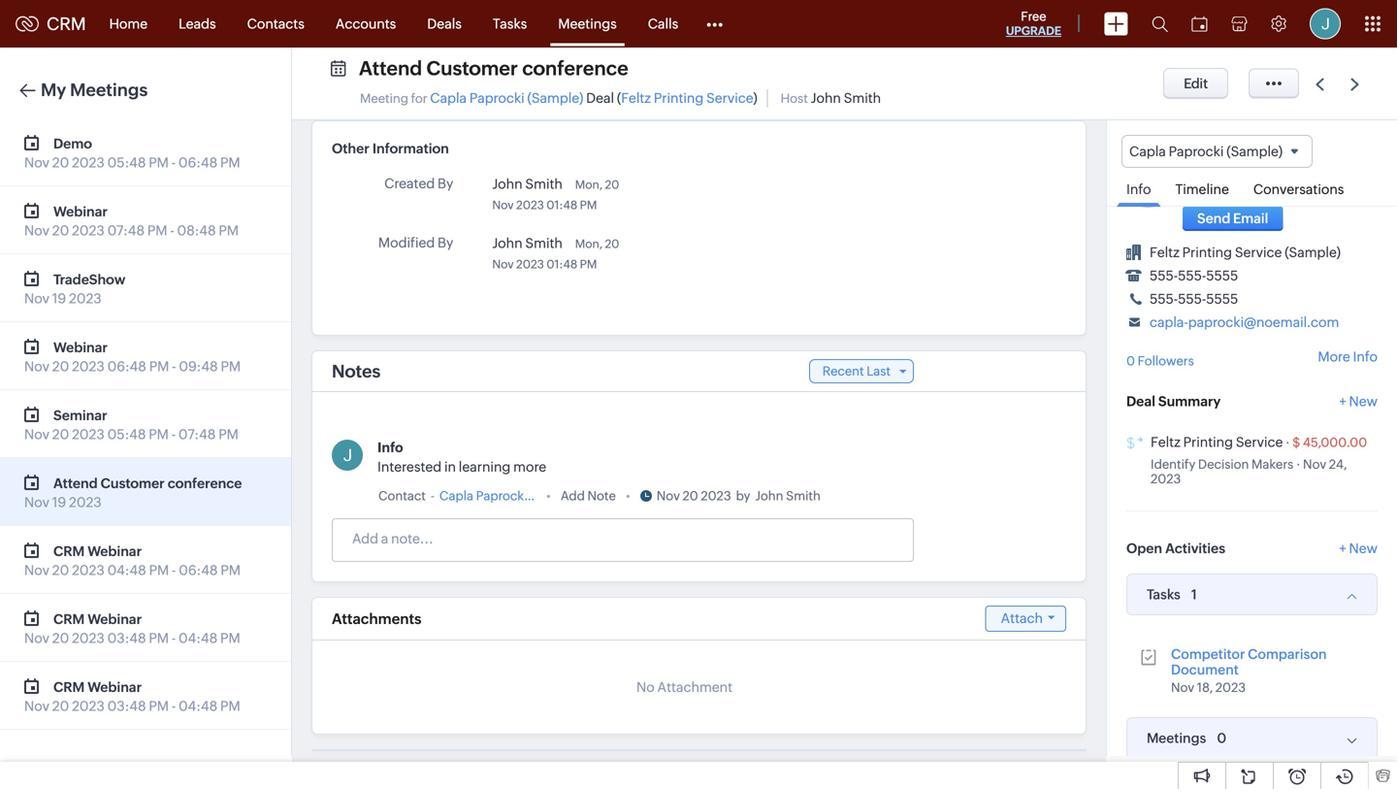 Task type: describe. For each thing, give the bounding box(es) containing it.
1 + new from the top
[[1340, 394, 1379, 409]]

0 vertical spatial deal
[[586, 90, 615, 106]]

nov 24, 2023
[[1151, 457, 1348, 486]]

nov inside seminar nov 20 2023 05:48 pm - 07:48 pm
[[24, 427, 49, 442]]

2 vertical spatial meetings
[[1148, 731, 1207, 746]]

open
[[1127, 541, 1163, 556]]

activities
[[1166, 541, 1226, 556]]

timeline
[[1176, 182, 1230, 197]]

webinar nov 20 2023 06:48 pm - 09:48 pm
[[24, 340, 241, 374]]

20 inside webinar nov 20 2023 06:48 pm - 09:48 pm
[[52, 359, 69, 374]]

0 vertical spatial feltz printing service link
[[622, 90, 754, 106]]

document
[[1172, 662, 1240, 678]]

decision
[[1199, 457, 1250, 472]]

+ new link
[[1340, 394, 1379, 419]]

1 new from the top
[[1350, 394, 1379, 409]]

2 crm webinar nov 20 2023 03:48 pm - 04:48 pm from the top
[[24, 680, 240, 714]]

comparison
[[1249, 647, 1328, 662]]

2023 inside tradeshow nov 19 2023
[[69, 291, 102, 306]]

john smith for modified by
[[493, 235, 563, 251]]

0 followers
[[1127, 354, 1195, 369]]

06:48 inside crm webinar nov 20 2023 04:48 pm - 06:48 pm
[[179, 563, 218, 578]]

note
[[588, 489, 616, 503]]

07:48 inside seminar nov 20 2023 05:48 pm - 07:48 pm
[[179, 427, 216, 442]]

0 for 0 followers
[[1127, 354, 1136, 369]]

competitor comparison document nov 18, 2023
[[1172, 647, 1328, 695]]

last
[[867, 364, 891, 379]]

nov inside the nov 24, 2023
[[1304, 457, 1327, 472]]

webinar inside webinar nov 20 2023 06:48 pm - 09:48 pm
[[53, 340, 108, 355]]

nov inside crm webinar nov 20 2023 04:48 pm - 06:48 pm
[[24, 563, 49, 578]]

conversations link
[[1244, 168, 1355, 206]]

printing for feltz printing service (sample)
[[1183, 245, 1233, 260]]

attend for attend customer conference nov 19 2023
[[53, 476, 98, 491]]

0 vertical spatial capla paprocki (sample) link
[[430, 90, 584, 106]]

modified by
[[378, 235, 454, 250]]

1 vertical spatial info
[[1354, 349, 1379, 364]]

capla for meeting for capla paprocki (sample) deal ( feltz printing service )
[[430, 90, 467, 106]]

08:48
[[177, 223, 216, 238]]

home
[[109, 16, 148, 32]]

more
[[1319, 349, 1351, 364]]

1 vertical spatial 04:48
[[179, 631, 218, 646]]

paprocki for contact - capla paprocki (sample)
[[476, 489, 528, 503]]

conversations
[[1254, 182, 1345, 197]]

logo image
[[16, 16, 39, 32]]

add
[[561, 489, 585, 503]]

2 5555 from the top
[[1207, 291, 1239, 307]]

0 vertical spatial printing
[[654, 90, 704, 106]]

(sample) down more on the left
[[530, 489, 582, 503]]

nov inside competitor comparison document nov 18, 2023
[[1172, 681, 1195, 695]]

crm webinar nov 20 2023 04:48 pm - 06:48 pm
[[24, 544, 241, 578]]

crm link
[[16, 14, 86, 34]]

search element
[[1141, 0, 1181, 48]]

upgrade
[[1007, 24, 1062, 37]]

tradeshow nov 19 2023
[[24, 272, 125, 306]]

previous record image
[[1317, 78, 1325, 91]]

45,000.00
[[1304, 436, 1368, 450]]

Capla Paprocki (Sample) field
[[1122, 135, 1314, 168]]

contact - capla paprocki (sample)
[[379, 489, 582, 503]]

nov 20 2023
[[657, 489, 732, 503]]

competitor
[[1172, 647, 1246, 662]]

• add note •
[[546, 489, 631, 503]]

capla paprocki (sample)
[[1130, 144, 1283, 159]]

deals
[[427, 16, 462, 32]]

more info
[[1319, 349, 1379, 364]]

other information
[[332, 141, 449, 156]]

seminar
[[53, 408, 107, 423]]

interested
[[378, 459, 442, 475]]

capla-
[[1150, 315, 1189, 330]]

capla-paprocki@noemail.com link
[[1150, 315, 1340, 330]]

john right 'modified by'
[[493, 235, 523, 251]]

feltz printing service (sample)
[[1150, 245, 1342, 260]]

mon, 20 nov 2023 01:48 pm for created by
[[493, 178, 620, 212]]

seminar nov 20 2023 05:48 pm - 07:48 pm
[[24, 408, 239, 442]]

feltz for feltz printing service (sample)
[[1150, 245, 1180, 260]]

notes
[[332, 361, 381, 381]]

$
[[1293, 436, 1301, 450]]

my
[[41, 80, 66, 100]]

20 inside webinar nov 20 2023 07:48 pm - 08:48 pm
[[52, 223, 69, 238]]

recent
[[823, 364, 865, 379]]

(sample) down conversations
[[1286, 245, 1342, 260]]

leads link
[[163, 0, 232, 47]]

deals link
[[412, 0, 478, 47]]

contact
[[379, 489, 426, 503]]

- inside demo nov 20 2023 05:48 pm - 06:48 pm
[[172, 155, 176, 170]]

accounts link
[[320, 0, 412, 47]]

summary
[[1159, 394, 1222, 409]]

webinar inside webinar nov 20 2023 07:48 pm - 08:48 pm
[[53, 204, 108, 219]]

printing for feltz printing service · $ 45,000.00
[[1184, 435, 1234, 450]]

paprocki for meeting for capla paprocki (sample) deal ( feltz printing service )
[[470, 90, 525, 106]]

timeline link
[[1166, 168, 1240, 206]]

2023 inside the nov 24, 2023
[[1151, 472, 1182, 486]]

+ inside + new link
[[1340, 394, 1347, 409]]

· for service
[[1286, 436, 1291, 450]]

crm inside crm webinar nov 20 2023 04:48 pm - 06:48 pm
[[53, 544, 85, 559]]

info for info interested in learning more
[[378, 440, 404, 455]]

john right created by
[[493, 176, 523, 192]]

01:48 for modified by
[[547, 258, 578, 271]]

meetings link
[[543, 0, 633, 47]]

accounts
[[336, 16, 396, 32]]

by for modified by
[[438, 235, 454, 250]]

18,
[[1198, 681, 1214, 695]]

- inside webinar nov 20 2023 07:48 pm - 08:48 pm
[[170, 223, 174, 238]]

created
[[385, 176, 435, 191]]

deal summary
[[1127, 394, 1222, 409]]

1 vertical spatial meetings
[[70, 80, 148, 100]]

customer for attend customer conference
[[427, 57, 518, 80]]

2 vertical spatial 04:48
[[179, 699, 218, 714]]

free
[[1022, 9, 1047, 24]]

2023 inside attend customer conference nov 19 2023
[[69, 495, 102, 510]]

05:48 for seminar
[[107, 427, 146, 442]]

more
[[514, 459, 547, 475]]

info for info
[[1127, 182, 1152, 197]]

nov inside tradeshow nov 19 2023
[[24, 291, 49, 306]]

recent last
[[823, 364, 891, 379]]

nov inside webinar nov 20 2023 06:48 pm - 09:48 pm
[[24, 359, 49, 374]]

2 + new from the top
[[1340, 541, 1379, 556]]

feltz printing service · $ 45,000.00
[[1151, 435, 1368, 450]]

20 inside demo nov 20 2023 05:48 pm - 06:48 pm
[[52, 155, 69, 170]]

contacts
[[247, 16, 305, 32]]

1 555-555-5555 from the top
[[1150, 268, 1239, 284]]

makers
[[1252, 457, 1294, 472]]

20 inside seminar nov 20 2023 05:48 pm - 07:48 pm
[[52, 427, 69, 442]]

2023 inside seminar nov 20 2023 05:48 pm - 07:48 pm
[[72, 427, 105, 442]]

no
[[637, 680, 655, 695]]

capla inside field
[[1130, 144, 1167, 159]]

service for feltz printing service · $ 45,000.00
[[1237, 435, 1284, 450]]

2023 inside demo nov 20 2023 05:48 pm - 06:48 pm
[[72, 155, 105, 170]]

06:48 inside demo nov 20 2023 05:48 pm - 06:48 pm
[[179, 155, 218, 170]]

attend customer conference nov 19 2023
[[24, 476, 242, 510]]

attachment
[[658, 680, 733, 695]]

by john smith
[[736, 489, 821, 503]]

information
[[373, 141, 449, 156]]

09:48
[[179, 359, 218, 374]]

attach
[[1001, 611, 1044, 626]]

no attachment
[[637, 680, 733, 695]]

Add a note... field
[[333, 529, 913, 549]]

2 555-555-5555 from the top
[[1150, 291, 1239, 307]]

in
[[445, 459, 456, 475]]

01:48 for created by
[[547, 199, 578, 212]]

create menu element
[[1093, 0, 1141, 47]]

by
[[736, 489, 751, 503]]

calls
[[648, 16, 679, 32]]



Task type: locate. For each thing, give the bounding box(es) containing it.
0 vertical spatial +
[[1340, 394, 1347, 409]]

tasks
[[493, 16, 527, 32], [1148, 587, 1181, 602]]

paprocki down attend customer conference
[[470, 90, 525, 106]]

crm
[[47, 14, 86, 34], [53, 544, 85, 559], [53, 612, 85, 627], [53, 680, 85, 695]]

20 inside crm webinar nov 20 2023 04:48 pm - 06:48 pm
[[52, 563, 69, 578]]

john
[[811, 90, 842, 106], [493, 176, 523, 192], [493, 235, 523, 251], [756, 489, 784, 503]]

1 horizontal spatial attend
[[359, 57, 422, 80]]

0 horizontal spatial 07:48
[[107, 223, 145, 238]]

info up interested on the left bottom of the page
[[378, 440, 404, 455]]

0 horizontal spatial ·
[[1286, 436, 1291, 450]]

1 vertical spatial printing
[[1183, 245, 1233, 260]]

1 vertical spatial attend
[[53, 476, 98, 491]]

2 01:48 from the top
[[547, 258, 578, 271]]

info interested in learning more
[[378, 440, 547, 475]]

1 vertical spatial feltz
[[1150, 245, 1180, 260]]

2 john smith from the top
[[493, 235, 563, 251]]

paprocki
[[470, 90, 525, 106], [1169, 144, 1225, 159], [476, 489, 528, 503]]

2023 inside competitor comparison document nov 18, 2023
[[1216, 681, 1247, 695]]

• right note on the left
[[626, 489, 631, 503]]

service left host
[[707, 90, 754, 106]]

0 for 0
[[1218, 731, 1227, 746]]

1 horizontal spatial ·
[[1297, 457, 1301, 472]]

webinar
[[53, 204, 108, 219], [53, 340, 108, 355], [88, 544, 142, 559], [88, 612, 142, 627], [88, 680, 142, 695]]

0 vertical spatial paprocki
[[470, 90, 525, 106]]

attend for attend customer conference
[[359, 57, 422, 80]]

service for feltz printing service (sample)
[[1236, 245, 1283, 260]]

(sample)
[[528, 90, 584, 106], [1227, 144, 1283, 159], [1286, 245, 1342, 260], [530, 489, 582, 503]]

search image
[[1152, 16, 1169, 32]]

created by
[[385, 176, 454, 191]]

profile image
[[1311, 8, 1342, 39]]

next record image
[[1351, 78, 1364, 91]]

0 vertical spatial feltz
[[622, 90, 651, 106]]

2 vertical spatial capla
[[440, 489, 474, 503]]

(sample) left ( on the left
[[528, 90, 584, 106]]

other
[[332, 141, 370, 156]]

0 vertical spatial mon,
[[575, 178, 603, 191]]

deal left ( on the left
[[586, 90, 615, 106]]

tasks up attend customer conference
[[493, 16, 527, 32]]

0 vertical spatial info
[[1127, 182, 1152, 197]]

07:48
[[107, 223, 145, 238], [179, 427, 216, 442]]

john smith
[[493, 176, 563, 192], [493, 235, 563, 251]]

conference inside attend customer conference nov 19 2023
[[168, 476, 242, 491]]

0 vertical spatial ·
[[1286, 436, 1291, 450]]

capla up info link
[[1130, 144, 1167, 159]]

1 vertical spatial feltz printing service link
[[1151, 435, 1284, 450]]

nov inside webinar nov 20 2023 07:48 pm - 08:48 pm
[[24, 223, 49, 238]]

2023 inside webinar nov 20 2023 06:48 pm - 09:48 pm
[[72, 359, 105, 374]]

customer inside attend customer conference nov 19 2023
[[101, 476, 165, 491]]

2 vertical spatial printing
[[1184, 435, 1234, 450]]

deal down 0 followers
[[1127, 394, 1156, 409]]

0 horizontal spatial attend
[[53, 476, 98, 491]]

nov
[[24, 155, 49, 170], [493, 199, 514, 212], [24, 223, 49, 238], [493, 258, 514, 271], [24, 291, 49, 306], [24, 359, 49, 374], [24, 427, 49, 442], [1304, 457, 1327, 472], [657, 489, 680, 503], [24, 495, 49, 510], [24, 563, 49, 578], [24, 631, 49, 646], [1172, 681, 1195, 695], [24, 699, 49, 714]]

mon, for modified by
[[575, 237, 603, 250]]

paprocki inside field
[[1169, 144, 1225, 159]]

by
[[438, 176, 454, 191], [438, 235, 454, 250]]

attend up meeting
[[359, 57, 422, 80]]

0 vertical spatial meetings
[[558, 16, 617, 32]]

2 vertical spatial feltz
[[1151, 435, 1181, 450]]

new
[[1350, 394, 1379, 409], [1350, 541, 1379, 556]]

paprocki up timeline link
[[1169, 144, 1225, 159]]

555-
[[1150, 268, 1179, 284], [1179, 268, 1207, 284], [1150, 291, 1179, 307], [1179, 291, 1207, 307]]

meetings right the 'my'
[[70, 80, 148, 100]]

1 vertical spatial by
[[438, 235, 454, 250]]

0 vertical spatial service
[[707, 90, 754, 106]]

0 vertical spatial 5555
[[1207, 268, 1239, 284]]

+ up 45,000.00
[[1340, 394, 1347, 409]]

07:48 up tradeshow
[[107, 223, 145, 238]]

1 vertical spatial customer
[[101, 476, 165, 491]]

1 5555 from the top
[[1207, 268, 1239, 284]]

19 inside tradeshow nov 19 2023
[[52, 291, 66, 306]]

2 • from the left
[[626, 489, 631, 503]]

•
[[546, 489, 551, 503], [626, 489, 631, 503]]

1 horizontal spatial conference
[[523, 57, 629, 80]]

paprocki@noemail.com
[[1189, 315, 1340, 330]]

service up makers
[[1237, 435, 1284, 450]]

by for created by
[[438, 176, 454, 191]]

1 horizontal spatial customer
[[427, 57, 518, 80]]

2023 inside crm webinar nov 20 2023 04:48 pm - 06:48 pm
[[72, 563, 105, 578]]

None button
[[1164, 68, 1229, 99], [1183, 206, 1284, 231], [1164, 68, 1229, 99], [1183, 206, 1284, 231]]

meeting for capla paprocki (sample) deal ( feltz printing service )
[[360, 90, 758, 106]]

paprocki down learning
[[476, 489, 528, 503]]

01:48
[[547, 199, 578, 212], [547, 258, 578, 271]]

0 vertical spatial customer
[[427, 57, 518, 80]]

customer down deals link
[[427, 57, 518, 80]]

(
[[617, 90, 622, 106]]

customer
[[427, 57, 518, 80], [101, 476, 165, 491]]

attend
[[359, 57, 422, 80], [53, 476, 98, 491]]

0
[[1127, 354, 1136, 369], [1218, 731, 1227, 746]]

1 mon, from the top
[[575, 178, 603, 191]]

tasks link
[[478, 0, 543, 47]]

1 vertical spatial 07:48
[[179, 427, 216, 442]]

learning
[[459, 459, 511, 475]]

07:48 inside webinar nov 20 2023 07:48 pm - 08:48 pm
[[107, 223, 145, 238]]

1 vertical spatial 05:48
[[107, 427, 146, 442]]

by right created
[[438, 176, 454, 191]]

meeting
[[360, 91, 409, 106]]

1 19 from the top
[[52, 291, 66, 306]]

1 horizontal spatial 07:48
[[179, 427, 216, 442]]

feltz printing service (sample) link
[[1150, 245, 1342, 260]]

1 vertical spatial conference
[[168, 476, 242, 491]]

)
[[754, 90, 758, 106]]

1 horizontal spatial tasks
[[1148, 587, 1181, 602]]

feltz down calls
[[622, 90, 651, 106]]

capla right for
[[430, 90, 467, 106]]

1 vertical spatial deal
[[1127, 394, 1156, 409]]

1 vertical spatial john smith
[[493, 235, 563, 251]]

service up paprocki@noemail.com
[[1236, 245, 1283, 260]]

mon, for created by
[[575, 178, 603, 191]]

0 vertical spatial 555-555-5555
[[1150, 268, 1239, 284]]

2 vertical spatial info
[[378, 440, 404, 455]]

capla down in
[[440, 489, 474, 503]]

· left $
[[1286, 436, 1291, 450]]

· down $
[[1297, 457, 1301, 472]]

2 horizontal spatial info
[[1354, 349, 1379, 364]]

1 by from the top
[[438, 176, 454, 191]]

1 crm webinar nov 20 2023 03:48 pm - 04:48 pm from the top
[[24, 612, 240, 646]]

2 19 from the top
[[52, 495, 66, 510]]

1 03:48 from the top
[[107, 631, 146, 646]]

home link
[[94, 0, 163, 47]]

2 horizontal spatial meetings
[[1148, 731, 1207, 746]]

host john smith
[[781, 90, 882, 106]]

conference up meeting for capla paprocki (sample) deal ( feltz printing service ) at the top of page
[[523, 57, 629, 80]]

free upgrade
[[1007, 9, 1062, 37]]

0 horizontal spatial deal
[[586, 90, 615, 106]]

more info link
[[1319, 349, 1379, 364]]

05:48 inside seminar nov 20 2023 05:48 pm - 07:48 pm
[[107, 427, 146, 442]]

· inside feltz printing service · $ 45,000.00
[[1286, 436, 1291, 450]]

20
[[52, 155, 69, 170], [605, 178, 620, 191], [52, 223, 69, 238], [605, 237, 620, 250], [52, 359, 69, 374], [52, 427, 69, 442], [683, 489, 699, 503], [52, 563, 69, 578], [52, 631, 69, 646], [52, 699, 69, 714]]

2 03:48 from the top
[[107, 699, 146, 714]]

06:48 inside webinar nov 20 2023 06:48 pm - 09:48 pm
[[107, 359, 146, 374]]

conference for attend customer conference nov 19 2023
[[168, 476, 242, 491]]

1 vertical spatial capla paprocki (sample) link
[[440, 486, 582, 506]]

1 vertical spatial capla
[[1130, 144, 1167, 159]]

1 vertical spatial 01:48
[[547, 258, 578, 271]]

· for makers
[[1297, 457, 1301, 472]]

1 vertical spatial 0
[[1218, 731, 1227, 746]]

0 vertical spatial new
[[1350, 394, 1379, 409]]

0 vertical spatial conference
[[523, 57, 629, 80]]

capla paprocki (sample) link down more on the left
[[440, 486, 582, 506]]

1 mon, 20 nov 2023 01:48 pm from the top
[[493, 178, 620, 212]]

by right modified at the left of the page
[[438, 235, 454, 250]]

meetings left calls
[[558, 16, 617, 32]]

2 vertical spatial 06:48
[[179, 563, 218, 578]]

1 vertical spatial mon,
[[575, 237, 603, 250]]

followers
[[1138, 354, 1195, 369]]

attend customer conference
[[359, 57, 629, 80]]

capla-paprocki@noemail.com
[[1150, 315, 1340, 330]]

1 vertical spatial mon, 20 nov 2023 01:48 pm
[[493, 237, 620, 271]]

crm webinar nov 20 2023 03:48 pm - 04:48 pm
[[24, 612, 240, 646], [24, 680, 240, 714]]

0 vertical spatial capla
[[430, 90, 467, 106]]

-
[[172, 155, 176, 170], [170, 223, 174, 238], [172, 359, 176, 374], [172, 427, 176, 442], [431, 489, 435, 503], [172, 563, 176, 578], [172, 631, 176, 646], [172, 699, 176, 714]]

2023 inside webinar nov 20 2023 07:48 pm - 08:48 pm
[[72, 223, 105, 238]]

capla for contact - capla paprocki (sample)
[[440, 489, 474, 503]]

feltz up "identify"
[[1151, 435, 1181, 450]]

0 vertical spatial mon, 20 nov 2023 01:48 pm
[[493, 178, 620, 212]]

2 new from the top
[[1350, 541, 1379, 556]]

1 john smith from the top
[[493, 176, 563, 192]]

0 horizontal spatial •
[[546, 489, 551, 503]]

0 horizontal spatial info
[[378, 440, 404, 455]]

0 vertical spatial attend
[[359, 57, 422, 80]]

printing
[[654, 90, 704, 106], [1183, 245, 1233, 260], [1184, 435, 1234, 450]]

0 vertical spatial 06:48
[[179, 155, 218, 170]]

1 vertical spatial paprocki
[[1169, 144, 1225, 159]]

1 vertical spatial + new
[[1340, 541, 1379, 556]]

07:48 down 09:48
[[179, 427, 216, 442]]

05:48 inside demo nov 20 2023 05:48 pm - 06:48 pm
[[107, 155, 146, 170]]

0 vertical spatial 03:48
[[107, 631, 146, 646]]

john right host
[[811, 90, 842, 106]]

0 horizontal spatial customer
[[101, 476, 165, 491]]

- inside crm webinar nov 20 2023 04:48 pm - 06:48 pm
[[172, 563, 176, 578]]

1 • from the left
[[546, 489, 551, 503]]

- inside webinar nov 20 2023 06:48 pm - 09:48 pm
[[172, 359, 176, 374]]

modified
[[378, 235, 435, 250]]

printing down timeline at the right of page
[[1183, 245, 1233, 260]]

0 horizontal spatial conference
[[168, 476, 242, 491]]

john right by
[[756, 489, 784, 503]]

05:48 for demo
[[107, 155, 146, 170]]

+ new down more info
[[1340, 394, 1379, 409]]

1 vertical spatial 19
[[52, 495, 66, 510]]

1 + from the top
[[1340, 394, 1347, 409]]

webinar inside crm webinar nov 20 2023 04:48 pm - 06:48 pm
[[88, 544, 142, 559]]

1 01:48 from the top
[[547, 199, 578, 212]]

capla paprocki (sample) link down attend customer conference
[[430, 90, 584, 106]]

1
[[1192, 587, 1198, 602]]

1 vertical spatial +
[[1340, 541, 1347, 556]]

john smith for created by
[[493, 176, 563, 192]]

create menu image
[[1105, 12, 1129, 35]]

nov inside demo nov 20 2023 05:48 pm - 06:48 pm
[[24, 155, 49, 170]]

1 vertical spatial 5555
[[1207, 291, 1239, 307]]

info left timeline at the right of page
[[1127, 182, 1152, 197]]

demo nov 20 2023 05:48 pm - 06:48 pm
[[24, 136, 240, 170]]

feltz down info link
[[1150, 245, 1180, 260]]

1 vertical spatial crm webinar nov 20 2023 03:48 pm - 04:48 pm
[[24, 680, 240, 714]]

0 vertical spatial 07:48
[[107, 223, 145, 238]]

5555 up the capla-paprocki@noemail.com link
[[1207, 291, 1239, 307]]

1 vertical spatial 06:48
[[107, 359, 146, 374]]

add note link
[[561, 486, 616, 506]]

+
[[1340, 394, 1347, 409], [1340, 541, 1347, 556]]

conference down seminar nov 20 2023 05:48 pm - 07:48 pm
[[168, 476, 242, 491]]

1 vertical spatial ·
[[1297, 457, 1301, 472]]

19 inside attend customer conference nov 19 2023
[[52, 495, 66, 510]]

feltz
[[622, 90, 651, 106], [1150, 245, 1180, 260], [1151, 435, 1181, 450]]

info right more
[[1354, 349, 1379, 364]]

printing right ( on the left
[[654, 90, 704, 106]]

0 vertical spatial 01:48
[[547, 199, 578, 212]]

05:48 up attend customer conference nov 19 2023
[[107, 427, 146, 442]]

tradeshow
[[53, 272, 125, 287]]

2 mon, 20 nov 2023 01:48 pm from the top
[[493, 237, 620, 271]]

info link
[[1117, 168, 1162, 207]]

0 vertical spatial 04:48
[[107, 563, 146, 578]]

tasks left the 1
[[1148, 587, 1181, 602]]

0 horizontal spatial meetings
[[70, 80, 148, 100]]

nov inside attend customer conference nov 19 2023
[[24, 495, 49, 510]]

1 horizontal spatial deal
[[1127, 394, 1156, 409]]

0 vertical spatial crm webinar nov 20 2023 03:48 pm - 04:48 pm
[[24, 612, 240, 646]]

0 vertical spatial by
[[438, 176, 454, 191]]

customer for attend customer conference nov 19 2023
[[101, 476, 165, 491]]

0 left followers
[[1127, 354, 1136, 369]]

0 vertical spatial 05:48
[[107, 155, 146, 170]]

for
[[411, 91, 428, 106]]

1 vertical spatial 555-555-5555
[[1150, 291, 1239, 307]]

+ new
[[1340, 394, 1379, 409], [1340, 541, 1379, 556]]

2 mon, from the top
[[575, 237, 603, 250]]

0 down "document"
[[1218, 731, 1227, 746]]

1 vertical spatial 03:48
[[107, 699, 146, 714]]

info
[[1127, 182, 1152, 197], [1354, 349, 1379, 364], [378, 440, 404, 455]]

0 horizontal spatial tasks
[[493, 16, 527, 32]]

printing up decision on the right of the page
[[1184, 435, 1234, 450]]

5555 down feltz printing service (sample) link
[[1207, 268, 1239, 284]]

mon, 20 nov 2023 01:48 pm
[[493, 178, 620, 212], [493, 237, 620, 271]]

04:48 inside crm webinar nov 20 2023 04:48 pm - 06:48 pm
[[107, 563, 146, 578]]

feltz for feltz printing service · $ 45,000.00
[[1151, 435, 1181, 450]]

- inside seminar nov 20 2023 05:48 pm - 07:48 pm
[[172, 427, 176, 442]]

host
[[781, 91, 808, 106]]

05:48 up webinar nov 20 2023 07:48 pm - 08:48 pm
[[107, 155, 146, 170]]

5555
[[1207, 268, 1239, 284], [1207, 291, 1239, 307]]

smith
[[844, 90, 882, 106], [526, 176, 563, 192], [526, 235, 563, 251], [786, 489, 821, 503]]

0 vertical spatial 19
[[52, 291, 66, 306]]

(sample) inside field
[[1227, 144, 1283, 159]]

customer down seminar nov 20 2023 05:48 pm - 07:48 pm
[[101, 476, 165, 491]]

meetings down 18,
[[1148, 731, 1207, 746]]

1 horizontal spatial info
[[1127, 182, 1152, 197]]

1 vertical spatial new
[[1350, 541, 1379, 556]]

open activities
[[1127, 541, 1226, 556]]

info inside info interested in learning more
[[378, 440, 404, 455]]

feltz printing service link down calls link
[[622, 90, 754, 106]]

+ down 24,
[[1340, 541, 1347, 556]]

meetings
[[558, 16, 617, 32], [70, 80, 148, 100], [1148, 731, 1207, 746]]

contacts link
[[232, 0, 320, 47]]

1 horizontal spatial meetings
[[558, 16, 617, 32]]

0 horizontal spatial 0
[[1127, 354, 1136, 369]]

2 by from the top
[[438, 235, 454, 250]]

0 vertical spatial john smith
[[493, 176, 563, 192]]

0 horizontal spatial feltz printing service link
[[622, 90, 754, 106]]

2 05:48 from the top
[[107, 427, 146, 442]]

capla
[[430, 90, 467, 106], [1130, 144, 1167, 159], [440, 489, 474, 503]]

conference for attend customer conference
[[523, 57, 629, 80]]

mon, 20 nov 2023 01:48 pm for modified by
[[493, 237, 620, 271]]

2 vertical spatial service
[[1237, 435, 1284, 450]]

attend down seminar at bottom
[[53, 476, 98, 491]]

• left add
[[546, 489, 551, 503]]

webinar nov 20 2023 07:48 pm - 08:48 pm
[[24, 204, 239, 238]]

Other Modules field
[[694, 8, 736, 39]]

2023
[[72, 155, 105, 170], [516, 199, 544, 212], [72, 223, 105, 238], [516, 258, 544, 271], [69, 291, 102, 306], [72, 359, 105, 374], [72, 427, 105, 442], [1151, 472, 1182, 486], [701, 489, 732, 503], [69, 495, 102, 510], [72, 563, 105, 578], [72, 631, 105, 646], [1216, 681, 1247, 695], [72, 699, 105, 714]]

0 vertical spatial 0
[[1127, 354, 1136, 369]]

1 horizontal spatial feltz printing service link
[[1151, 435, 1284, 450]]

calendar image
[[1192, 16, 1209, 32]]

competitor comparison document link
[[1172, 647, 1328, 678]]

(sample) up conversations link at the top right of page
[[1227, 144, 1283, 159]]

1 horizontal spatial 0
[[1218, 731, 1227, 746]]

2 vertical spatial paprocki
[[476, 489, 528, 503]]

identify decision makers ·
[[1151, 457, 1301, 472]]

1 horizontal spatial •
[[626, 489, 631, 503]]

leads
[[179, 16, 216, 32]]

1 05:48 from the top
[[107, 155, 146, 170]]

feltz printing service link up decision on the right of the page
[[1151, 435, 1284, 450]]

identify
[[1151, 457, 1196, 472]]

1 vertical spatial service
[[1236, 245, 1283, 260]]

19 down seminar at bottom
[[52, 495, 66, 510]]

+ new down 24,
[[1340, 541, 1379, 556]]

2 + from the top
[[1340, 541, 1347, 556]]

0 vertical spatial tasks
[[493, 16, 527, 32]]

attend inside attend customer conference nov 19 2023
[[53, 476, 98, 491]]

19 down tradeshow
[[52, 291, 66, 306]]

1 vertical spatial tasks
[[1148, 587, 1181, 602]]

profile element
[[1299, 0, 1353, 47]]



Task type: vqa. For each thing, say whether or not it's contained in the screenshot.


